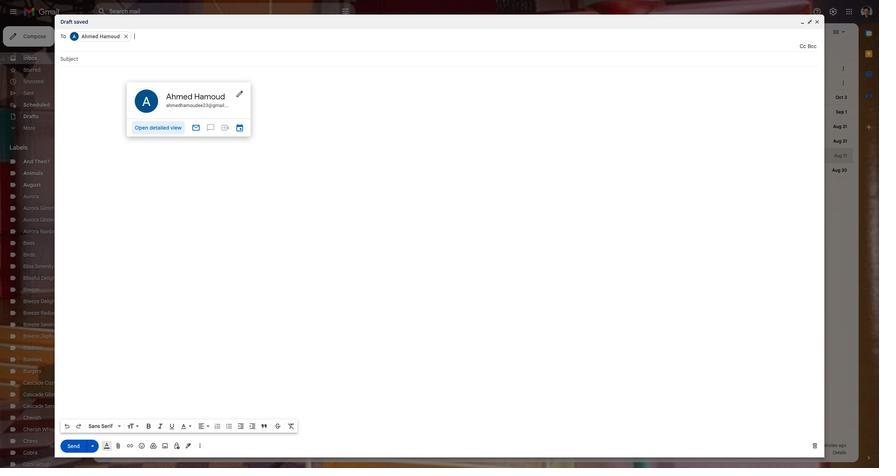 Task type: vqa. For each thing, say whether or not it's contained in the screenshot.


Task type: describe. For each thing, give the bounding box(es) containing it.
close image
[[815, 19, 821, 25]]

sans serif
[[89, 424, 113, 430]]

ago
[[839, 443, 847, 449]]

none text field inside draft saved dialog
[[135, 30, 819, 43]]

press delete to remove this chip element
[[123, 33, 129, 40]]

a for sep
[[332, 109, 335, 116]]

0 vertical spatial you
[[268, 94, 277, 101]]

bees
[[23, 240, 35, 247]]

accepted for sep
[[215, 109, 239, 116]]

row containing yelp for business
[[93, 76, 854, 90]]

breeze serene
[[23, 322, 57, 329]]

aurora glimmer
[[23, 205, 59, 212]]

your for sep 1
[[240, 109, 251, 116]]

bees link
[[23, 240, 35, 247]]

welcome
[[229, 124, 251, 130]]

0.32
[[99, 451, 108, 456]]

ad for yelp for business
[[194, 80, 199, 86]]

0.32 gb of 15 gb used
[[99, 451, 143, 456]]

cascade serenity link
[[23, 404, 64, 410]]

cherish for cherish whispers
[[23, 427, 41, 434]]

last
[[773, 443, 782, 449]]

business
[[152, 80, 174, 86]]

cascade for cascade glisten
[[23, 392, 44, 399]]

promotions tab
[[186, 41, 277, 61]]

information card element
[[127, 82, 251, 137]]

facebook®
[[132, 65, 159, 72]]

would for sep 1
[[274, 109, 290, 116]]

row containing greyson fields via .
[[93, 105, 854, 120]]

aurora glimmer link
[[23, 205, 59, 212]]

starred
[[23, 67, 41, 73]]

you've
[[272, 65, 287, 72]]

animals link
[[23, 170, 43, 177]]

burgers
[[23, 369, 41, 375]]

35
[[817, 443, 821, 449]]

to for sep
[[312, 109, 317, 116]]

cc bcc
[[800, 43, 817, 50]]

your for aug 31
[[240, 138, 251, 145]]

refresh image
[[121, 28, 128, 36]]

31 for you're in: welcome to drug hunting literature group
[[843, 124, 848, 129]]

sent
[[23, 90, 34, 97]]

2 cell from the top
[[821, 79, 840, 87]]

sans serif option
[[87, 423, 117, 431]]

follow link to manage storage image
[[146, 450, 154, 457]]

oct
[[836, 95, 844, 100]]

blissful
[[23, 275, 40, 282]]

breeze for breeze zephyr
[[23, 334, 39, 340]]

i've accepted your request. would you like to send a message? link for sep 1
[[205, 109, 813, 116]]

Subject field
[[61, 55, 819, 63]]

row containing yelp
[[93, 90, 854, 105]]

you for sep
[[291, 109, 300, 116]]

drug
[[259, 124, 271, 130]]

group inside labels navigation
[[35, 462, 50, 469]]

row containing facebook®
[[93, 61, 854, 76]]

cobra
[[23, 450, 37, 457]]

delight for blissful delight
[[41, 275, 57, 282]]

sans
[[89, 424, 100, 430]]

remove formatting ‪(⌘\)‬ image
[[288, 423, 295, 431]]

insert link ‪(⌘k)‬ image
[[127, 443, 134, 450]]

30
[[842, 168, 848, 173]]

i've for sep
[[205, 109, 214, 116]]

more options image
[[198, 443, 202, 450]]

main content containing primary
[[93, 23, 859, 463]]

i've accepted your request. would you like to send a message? for sep
[[205, 109, 361, 116]]

aurora glisten
[[23, 217, 56, 224]]

send button
[[61, 440, 87, 453]]

and
[[23, 159, 33, 165]]

details
[[834, 451, 847, 456]]

bubbles link
[[23, 345, 42, 352]]

bliss
[[23, 264, 34, 270]]

request. for sep 1
[[253, 109, 273, 116]]

more
[[23, 125, 35, 132]]

2 , from the left
[[161, 138, 162, 145]]

glisten for cascade glisten
[[45, 392, 61, 399]]

breeze for breeze serene
[[23, 322, 39, 329]]

group inside row
[[319, 124, 335, 130]]

like for aug 31
[[302, 138, 310, 145]]

search field list box
[[68, 30, 819, 43]]

go to facebook - see what you've missed from friends and family
[[205, 65, 360, 72]]

you're in: welcome to drug hunting literature group
[[205, 124, 335, 130]]

row containing linkedin
[[93, 120, 854, 134]]

Message Body text field
[[61, 70, 819, 426]]

strikethrough ‪(⌘⇧x)‬ image
[[274, 423, 281, 431]]

main menu image
[[9, 7, 18, 16]]

167
[[76, 55, 83, 61]]

literature
[[293, 124, 318, 130]]

cherish whispers
[[23, 427, 64, 434]]

in:
[[221, 124, 227, 130]]

1 , from the left
[[146, 138, 147, 145]]

of
[[116, 451, 120, 456]]

maria
[[132, 138, 146, 145]]

bold ‪(⌘b)‬ image
[[145, 423, 152, 431]]

oct 3
[[836, 95, 848, 100]]

aurora link
[[23, 194, 39, 200]]

cozy
[[45, 380, 56, 387]]

toggle split pane mode image
[[833, 28, 840, 36]]

send for sep 1
[[318, 109, 330, 116]]

aug 30
[[833, 168, 848, 173]]

then?
[[34, 159, 50, 165]]

updates from spots near you link
[[205, 94, 813, 101]]

august
[[23, 182, 41, 189]]

compose
[[23, 33, 46, 40]]

cascade serenity
[[23, 404, 64, 410]]

greg
[[149, 138, 161, 145]]

to inside row
[[213, 65, 219, 72]]

toggle confidential mode image
[[173, 443, 180, 450]]

cherish for cherish link
[[23, 415, 41, 422]]

labels navigation
[[0, 23, 93, 469]]

1 vertical spatial to
[[252, 124, 258, 130]]

serif
[[101, 424, 113, 430]]

see
[[250, 65, 258, 72]]

zephyr
[[41, 334, 57, 340]]

birds
[[23, 252, 35, 259]]

ahmed
[[82, 34, 98, 39]]

cool
[[23, 462, 34, 469]]

glisten for aurora glisten
[[40, 217, 56, 224]]

aug 31 inside aug 31 row
[[835, 153, 848, 159]]

search mail image
[[96, 5, 109, 18]]

updates from spots near you
[[205, 94, 277, 101]]

you're
[[205, 124, 220, 130]]

cherish whispers link
[[23, 427, 64, 434]]

spots
[[240, 94, 254, 101]]

grow your business -
[[205, 80, 259, 86]]

attach files image
[[115, 443, 122, 450]]

via
[[170, 109, 177, 116]]

aug 30 row
[[93, 163, 854, 178]]

underline ‪(⌘u)‬ image
[[168, 424, 176, 431]]

breeze for breeze 'link'
[[23, 287, 39, 294]]

bliss serenity link
[[23, 264, 54, 270]]

hunting
[[272, 124, 292, 130]]

friends
[[318, 65, 335, 72]]

advanced search options image
[[338, 4, 353, 19]]

labels heading
[[9, 144, 77, 152]]

settings image
[[830, 7, 838, 16]]

aurora rainbow
[[23, 229, 60, 235]]

pop out image
[[808, 19, 813, 25]]

blissful delight
[[23, 275, 57, 282]]

aurora glisten link
[[23, 217, 56, 224]]

15
[[121, 451, 125, 456]]

aug 31 for you're in: welcome to drug hunting literature group
[[834, 124, 848, 129]]

cc
[[800, 43, 807, 50]]

bunnies link
[[23, 357, 42, 364]]

compose button
[[3, 26, 55, 47]]

1 cell from the top
[[821, 65, 840, 72]]



Task type: locate. For each thing, give the bounding box(es) containing it.
i've accepted your request. would you like to send a message? link down you're in: welcome to drug hunting literature group link
[[205, 138, 813, 145]]

group right literature
[[319, 124, 335, 130]]

2 vertical spatial not important switch
[[121, 138, 128, 145]]

gb left "of"
[[109, 451, 115, 456]]

yelp right important according to google magic. switch
[[132, 94, 142, 101]]

starred link
[[23, 67, 41, 73]]

row
[[93, 61, 854, 76], [93, 76, 854, 90], [93, 90, 854, 105], [93, 105, 854, 120], [93, 120, 854, 134], [93, 134, 854, 149]]

would down hunting
[[274, 138, 290, 145]]

2 vertical spatial you
[[291, 138, 300, 145]]

0 vertical spatial your
[[219, 80, 231, 86]]

not important switch left maria
[[121, 138, 128, 145]]

ad for facebook®
[[194, 66, 199, 71]]

2 i've from the top
[[205, 138, 214, 145]]

updates
[[205, 94, 226, 101]]

1 aurora from the top
[[23, 194, 39, 200]]

2 breeze from the top
[[23, 299, 39, 305]]

1 vertical spatial like
[[302, 138, 310, 145]]

serene
[[41, 322, 57, 329]]

yelp for yelp for business
[[132, 80, 142, 86]]

aurora
[[23, 194, 39, 200], [23, 205, 39, 212], [23, 217, 39, 224], [23, 229, 39, 235]]

2 accepted from the top
[[215, 138, 239, 145]]

cherish up cherish whispers link
[[23, 415, 41, 422]]

indent less ‪(⌘[)‬ image
[[237, 423, 245, 431]]

send
[[318, 109, 330, 116], [318, 138, 330, 145]]

i've accepted your request. would you like to send a message? link for aug 31
[[205, 138, 813, 145]]

1 a from the top
[[332, 109, 335, 116]]

insert emoji ‪(⌘⇧2)‬ image
[[138, 443, 145, 450]]

draft saved dialog
[[55, 15, 825, 458]]

gb
[[109, 451, 115, 456], [126, 451, 132, 456]]

to down draft
[[61, 33, 66, 40]]

0 vertical spatial i've accepted your request. would you like to send a message? link
[[205, 109, 813, 116]]

radiance
[[41, 310, 62, 317]]

cool group
[[23, 462, 50, 469]]

2 a from the top
[[332, 138, 335, 145]]

accepted up in:
[[215, 109, 239, 116]]

bunnies
[[23, 357, 42, 364]]

2 would from the top
[[274, 138, 290, 145]]

0 vertical spatial 31
[[843, 124, 848, 129]]

cascade cozy
[[23, 380, 56, 387]]

not important switch left 'linkedin'
[[121, 123, 128, 131]]

i've accepted your request. would you like to send a message? link up you're in: welcome to drug hunting literature group link
[[205, 109, 813, 116]]

your down welcome
[[240, 138, 251, 145]]

i've for aug
[[205, 138, 214, 145]]

3 cascade from the top
[[23, 404, 44, 410]]

3 right oct
[[845, 95, 848, 100]]

to down literature
[[312, 138, 317, 145]]

footer
[[93, 443, 854, 457]]

your right grow
[[219, 80, 231, 86]]

serenity
[[35, 264, 54, 270], [45, 404, 64, 410]]

1 i've from the top
[[205, 109, 214, 116]]

yelp for yelp
[[132, 94, 142, 101]]

formatting options toolbar
[[61, 420, 298, 434]]

2 i've accepted your request. would you like to send a message? from the top
[[205, 138, 361, 145]]

1 horizontal spatial 3
[[845, 95, 848, 100]]

0 vertical spatial glisten
[[40, 217, 56, 224]]

, left the 'tyler'
[[161, 138, 162, 145]]

serenity up the blissful delight link
[[35, 264, 54, 270]]

ad left go
[[194, 66, 199, 71]]

hamoud
[[100, 34, 120, 39]]

to left drug
[[252, 124, 258, 130]]

0 vertical spatial cascade
[[23, 380, 44, 387]]

aurora for aurora glisten
[[23, 217, 39, 224]]

request. up drug
[[253, 109, 273, 116]]

to link
[[61, 33, 66, 40]]

2 gb from the left
[[126, 451, 132, 456]]

0 vertical spatial group
[[319, 124, 335, 130]]

1 would from the top
[[274, 109, 290, 116]]

aurora for aurora link on the top
[[23, 194, 39, 200]]

group right cool
[[35, 462, 50, 469]]

1 yelp from the top
[[132, 80, 142, 86]]

undo ‪(⌘z)‬ image
[[63, 423, 71, 431]]

like for sep 1
[[302, 109, 310, 116]]

a
[[332, 109, 335, 116], [332, 138, 335, 145]]

tyler
[[163, 138, 176, 145]]

breeze zephyr
[[23, 334, 57, 340]]

1 vertical spatial cascade
[[23, 392, 44, 399]]

0 vertical spatial from
[[306, 65, 317, 72]]

breeze up bubbles link
[[23, 334, 39, 340]]

1 vertical spatial accepted
[[215, 138, 239, 145]]

insert signature image
[[185, 443, 192, 450]]

promotions
[[205, 48, 232, 54]]

1 vertical spatial a
[[332, 138, 335, 145]]

saved
[[74, 19, 88, 25]]

1 vertical spatial cell
[[821, 79, 840, 87]]

discard draft ‪(⌘⇧d)‬ image
[[812, 443, 819, 450]]

from left spots
[[227, 94, 239, 101]]

3 row from the top
[[93, 90, 854, 105]]

1 accepted from the top
[[215, 109, 239, 116]]

1 vertical spatial ad
[[194, 80, 199, 86]]

1 vertical spatial i've accepted your request. would you like to send a message?
[[205, 138, 361, 145]]

1 vertical spatial message?
[[336, 138, 361, 145]]

0 vertical spatial 3
[[845, 95, 848, 100]]

message?
[[336, 109, 361, 116], [336, 138, 361, 145]]

from left 'friends'
[[306, 65, 317, 72]]

insert photo image
[[162, 443, 169, 450]]

serenity down cascade glisten
[[45, 404, 64, 410]]

primary tab
[[93, 41, 185, 61]]

yelp left for
[[132, 80, 142, 86]]

1 message? from the top
[[336, 109, 361, 116]]

1 cherish from the top
[[23, 415, 41, 422]]

minutes
[[823, 443, 838, 449]]

you right near
[[268, 94, 277, 101]]

not important switch
[[121, 109, 128, 116], [121, 123, 128, 131], [121, 138, 128, 145]]

cascade down the burgers link
[[23, 380, 44, 387]]

0 horizontal spatial group
[[35, 462, 50, 469]]

1 vertical spatial i've accepted your request. would you like to send a message? link
[[205, 138, 813, 145]]

to inside draft saved dialog
[[61, 33, 66, 40]]

send for aug 31
[[318, 138, 330, 145]]

your down spots
[[240, 109, 251, 116]]

aug 31 row
[[93, 149, 854, 163]]

0 vertical spatial request.
[[253, 109, 273, 116]]

main content
[[93, 23, 859, 463]]

1 vertical spatial i've
[[205, 138, 214, 145]]

your
[[219, 80, 231, 86], [240, 109, 251, 116], [240, 138, 251, 145]]

draft
[[61, 19, 73, 25]]

gb right 15
[[126, 451, 132, 456]]

2 row from the top
[[93, 76, 854, 90]]

0 vertical spatial cell
[[821, 65, 840, 72]]

to
[[61, 33, 66, 40], [213, 65, 219, 72]]

i've down you're at the left top of page
[[205, 138, 214, 145]]

5 breeze from the top
[[23, 334, 39, 340]]

breeze up breeze zephyr
[[23, 322, 39, 329]]

important according to google magic. switch
[[121, 94, 128, 101]]

1 horizontal spatial from
[[306, 65, 317, 72]]

cascade up cherish link
[[23, 404, 44, 410]]

1 vertical spatial group
[[35, 462, 50, 469]]

serenity for cascade serenity
[[45, 404, 64, 410]]

missed
[[289, 65, 305, 72]]

more send options image
[[89, 443, 96, 450]]

3 not important switch from the top
[[121, 138, 128, 145]]

0 vertical spatial message?
[[336, 109, 361, 116]]

cherish down cherish link
[[23, 427, 41, 434]]

2 vertical spatial aug 31
[[835, 153, 848, 159]]

5 row from the top
[[93, 120, 854, 134]]

- right business
[[255, 80, 258, 86]]

aurora down aurora link on the top
[[23, 205, 39, 212]]

6 row from the top
[[93, 134, 854, 149]]

1 horizontal spatial -
[[255, 80, 258, 86]]

0 vertical spatial -
[[246, 65, 248, 72]]

breeze for breeze radiance
[[23, 310, 39, 317]]

0 horizontal spatial to
[[61, 33, 66, 40]]

0 vertical spatial not important switch
[[121, 109, 128, 116]]

1 not important switch from the top
[[121, 109, 128, 116]]

0 horizontal spatial 3
[[177, 139, 180, 144]]

1 vertical spatial cherish
[[23, 427, 41, 434]]

cell
[[821, 65, 840, 72], [821, 79, 840, 87]]

0 vertical spatial send
[[318, 109, 330, 116]]

2 request. from the top
[[253, 138, 273, 145]]

aurora for aurora glimmer
[[23, 205, 39, 212]]

0 horizontal spatial ,
[[146, 138, 147, 145]]

you down literature
[[291, 138, 300, 145]]

0 horizontal spatial -
[[246, 65, 248, 72]]

row containing maria
[[93, 134, 854, 149]]

animals
[[23, 170, 43, 177]]

0 vertical spatial would
[[274, 109, 290, 116]]

used
[[134, 451, 143, 456]]

group
[[319, 124, 335, 130], [35, 462, 50, 469]]

cascade cozy link
[[23, 380, 56, 387]]

0 vertical spatial ad
[[194, 66, 199, 71]]

cascade down cascade cozy
[[23, 392, 44, 399]]

- for go to facebook
[[246, 65, 248, 72]]

i've up you're at the left top of page
[[205, 109, 214, 116]]

aurora up bees
[[23, 229, 39, 235]]

1 horizontal spatial to
[[213, 65, 219, 72]]

blissful delight link
[[23, 275, 57, 282]]

delight for breeze delight
[[41, 299, 57, 305]]

0 horizontal spatial from
[[227, 94, 239, 101]]

1 vertical spatial delight
[[41, 299, 57, 305]]

last account activity: 35 minutes ago details
[[773, 443, 847, 456]]

2 aurora from the top
[[23, 205, 39, 212]]

accepted down in:
[[215, 138, 239, 145]]

i've
[[205, 109, 214, 116], [205, 138, 214, 145]]

numbered list ‪(⌘⇧7)‬ image
[[214, 423, 221, 431]]

delight up radiance
[[41, 299, 57, 305]]

sep 1
[[837, 109, 848, 115]]

press delete to remove this chip image
[[123, 33, 129, 40]]

aurora down aurora glimmer
[[23, 217, 39, 224]]

aurora rainbow link
[[23, 229, 60, 235]]

scheduled
[[23, 102, 50, 108]]

31
[[843, 124, 848, 129], [843, 139, 848, 144], [844, 153, 848, 159]]

3 inside maria , greg , tyler 3
[[177, 139, 180, 144]]

drafts
[[23, 113, 39, 120]]

cherish link
[[23, 415, 41, 422]]

i've accepted your request. would you like to send a message? down hunting
[[205, 138, 361, 145]]

0 vertical spatial to
[[61, 33, 66, 40]]

more button
[[0, 123, 88, 134]]

business
[[232, 80, 254, 86]]

minimize image
[[800, 19, 806, 25]]

message? for aug 31
[[336, 138, 361, 145]]

serenity for bliss serenity
[[35, 264, 54, 270]]

to for aug
[[312, 138, 317, 145]]

0 vertical spatial accepted
[[215, 109, 239, 116]]

ad left grow
[[194, 80, 199, 86]]

near
[[255, 94, 266, 101]]

breeze down breeze 'link'
[[23, 299, 39, 305]]

0 vertical spatial i've accepted your request. would you like to send a message?
[[205, 109, 361, 116]]

breeze for breeze delight
[[23, 299, 39, 305]]

aurora for aurora rainbow
[[23, 229, 39, 235]]

tab list containing primary
[[93, 41, 859, 61]]

1 vertical spatial to
[[213, 65, 219, 72]]

glimmer
[[40, 205, 59, 212]]

1 vertical spatial serenity
[[45, 404, 64, 410]]

to right go
[[213, 65, 219, 72]]

, left greg
[[146, 138, 147, 145]]

indent more ‪(⌘])‬ image
[[249, 423, 256, 431]]

i've accepted your request. would you like to send a message? up hunting
[[205, 109, 361, 116]]

accepted
[[215, 109, 239, 116], [215, 138, 239, 145]]

go
[[205, 65, 212, 72]]

1 gb from the left
[[109, 451, 115, 456]]

whispers
[[42, 427, 64, 434]]

birds link
[[23, 252, 35, 259]]

social tab
[[278, 41, 370, 61]]

2 not important switch from the top
[[121, 123, 128, 131]]

glisten down glimmer
[[40, 217, 56, 224]]

glisten down cozy
[[45, 392, 61, 399]]

you for aug
[[291, 138, 300, 145]]

4 aurora from the top
[[23, 229, 39, 235]]

1 vertical spatial yelp
[[132, 94, 142, 101]]

1 row from the top
[[93, 61, 854, 76]]

4 breeze from the top
[[23, 322, 39, 329]]

to up literature
[[312, 109, 317, 116]]

footer containing last account activity: 35 minutes ago
[[93, 443, 854, 457]]

31 for i've accepted your request. would you like to send a message?
[[843, 139, 848, 144]]

1 vertical spatial your
[[240, 109, 251, 116]]

bcc
[[808, 43, 817, 50]]

i've accepted your request. would you like to send a message? for aug
[[205, 138, 361, 145]]

linkedin
[[132, 124, 153, 130]]

what
[[260, 65, 271, 72]]

cascade for cascade cozy
[[23, 380, 44, 387]]

2 vertical spatial 31
[[844, 153, 848, 159]]

1 request. from the top
[[253, 109, 273, 116]]

None text field
[[135, 30, 819, 43]]

3 breeze from the top
[[23, 310, 39, 317]]

1 horizontal spatial gb
[[126, 451, 132, 456]]

delight down bliss serenity
[[41, 275, 57, 282]]

1 vertical spatial send
[[318, 138, 330, 145]]

breeze radiance
[[23, 310, 62, 317]]

greyson fields via .
[[132, 109, 180, 116]]

1 like from the top
[[302, 109, 310, 116]]

3
[[845, 95, 848, 100], [177, 139, 180, 144]]

aug
[[834, 124, 842, 129], [834, 139, 842, 144], [835, 153, 843, 159], [833, 168, 841, 173]]

insert files using drive image
[[150, 443, 157, 450]]

tab list
[[859, 23, 880, 443], [93, 41, 859, 61]]

italic ‪(⌘i)‬ image
[[157, 423, 164, 431]]

chess
[[23, 439, 38, 445]]

2 vertical spatial your
[[240, 138, 251, 145]]

0 vertical spatial aug 31
[[834, 124, 848, 129]]

send
[[68, 444, 80, 450]]

1 vertical spatial glisten
[[45, 392, 61, 399]]

.
[[179, 109, 180, 116]]

0 vertical spatial yelp
[[132, 80, 142, 86]]

1 i've accepted your request. would you like to send a message? from the top
[[205, 109, 361, 116]]

social
[[297, 48, 311, 54]]

1 vertical spatial you
[[291, 109, 300, 116]]

drafts link
[[23, 113, 39, 120]]

1 horizontal spatial group
[[319, 124, 335, 130]]

0 vertical spatial serenity
[[35, 264, 54, 270]]

breeze delight link
[[23, 299, 57, 305]]

- for grow your business
[[255, 80, 258, 86]]

aug 31 for i've accepted your request. would you like to send a message?
[[834, 139, 848, 144]]

2 cherish from the top
[[23, 427, 41, 434]]

accepted for aug
[[215, 138, 239, 145]]

labels
[[9, 144, 28, 152]]

bulleted list ‪(⌘⇧8)‬ image
[[226, 423, 233, 431]]

1 vertical spatial from
[[227, 94, 239, 101]]

activity:
[[800, 443, 816, 449]]

1 vertical spatial request.
[[253, 138, 273, 145]]

1 vertical spatial 31
[[843, 139, 848, 144]]

i've accepted your request. would you like to send a message? link
[[205, 109, 813, 116], [205, 138, 813, 145]]

request. down drug
[[253, 138, 273, 145]]

breeze radiance link
[[23, 310, 62, 317]]

2 ad from the top
[[194, 80, 199, 86]]

a for aug
[[332, 138, 335, 145]]

1 breeze from the top
[[23, 287, 39, 294]]

0 vertical spatial i've
[[205, 109, 214, 116]]

1 vertical spatial would
[[274, 138, 290, 145]]

redo ‪(⌘y)‬ image
[[75, 423, 82, 431]]

0 vertical spatial to
[[312, 109, 317, 116]]

1 horizontal spatial ,
[[161, 138, 162, 145]]

breeze zephyr link
[[23, 334, 57, 340]]

cascade for cascade serenity
[[23, 404, 44, 410]]

0 vertical spatial like
[[302, 109, 310, 116]]

not important switch for greyson fields via .
[[121, 109, 128, 116]]

not important switch down important according to google magic. switch
[[121, 109, 128, 116]]

2 vertical spatial cascade
[[23, 404, 44, 410]]

1 ad from the top
[[194, 66, 199, 71]]

2 yelp from the top
[[132, 94, 142, 101]]

3 aurora from the top
[[23, 217, 39, 224]]

cool group link
[[23, 462, 50, 469]]

facebook
[[220, 65, 245, 72]]

1 vertical spatial 3
[[177, 139, 180, 144]]

1 send from the top
[[318, 109, 330, 116]]

breeze down blissful
[[23, 287, 39, 294]]

would up hunting
[[274, 109, 290, 116]]

details link
[[834, 451, 847, 456]]

2 i've accepted your request. would you like to send a message? link from the top
[[205, 138, 813, 145]]

bcc link
[[808, 43, 817, 50]]

breeze delight
[[23, 299, 57, 305]]

maria , greg , tyler 3
[[132, 138, 180, 145]]

1 vertical spatial aug 31
[[834, 139, 848, 144]]

1 vertical spatial not important switch
[[121, 123, 128, 131]]

aurora down the august
[[23, 194, 39, 200]]

would for aug 31
[[274, 138, 290, 145]]

like up literature
[[302, 109, 310, 116]]

0 horizontal spatial gb
[[109, 451, 115, 456]]

bubbles
[[23, 345, 42, 352]]

2 like from the top
[[302, 138, 310, 145]]

inbox
[[23, 55, 37, 62]]

4 row from the top
[[93, 105, 854, 120]]

1 i've accepted your request. would you like to send a message? link from the top
[[205, 109, 813, 116]]

august link
[[23, 182, 41, 189]]

2 message? from the top
[[336, 138, 361, 145]]

2 vertical spatial to
[[312, 138, 317, 145]]

3 right the 'tyler'
[[177, 139, 180, 144]]

like down literature
[[302, 138, 310, 145]]

breeze up the breeze serene link
[[23, 310, 39, 317]]

0 vertical spatial a
[[332, 109, 335, 116]]

you
[[268, 94, 277, 101], [291, 109, 300, 116], [291, 138, 300, 145]]

quote ‪(⌘⇧9)‬ image
[[261, 423, 268, 431]]

1 cascade from the top
[[23, 380, 44, 387]]

you up literature
[[291, 109, 300, 116]]

family
[[346, 65, 360, 72]]

2 send from the top
[[318, 138, 330, 145]]

1 vertical spatial -
[[255, 80, 258, 86]]

- left see
[[246, 65, 248, 72]]

to
[[312, 109, 317, 116], [252, 124, 258, 130], [312, 138, 317, 145]]

not important switch for linkedin
[[121, 123, 128, 131]]

0 vertical spatial cherish
[[23, 415, 41, 422]]

message? for sep 1
[[336, 109, 361, 116]]

2 cascade from the top
[[23, 392, 44, 399]]

request. for aug 31
[[253, 138, 273, 145]]

rainbow
[[40, 229, 60, 235]]

0 vertical spatial delight
[[41, 275, 57, 282]]

1
[[846, 109, 848, 115]]

None search field
[[93, 3, 356, 20]]



